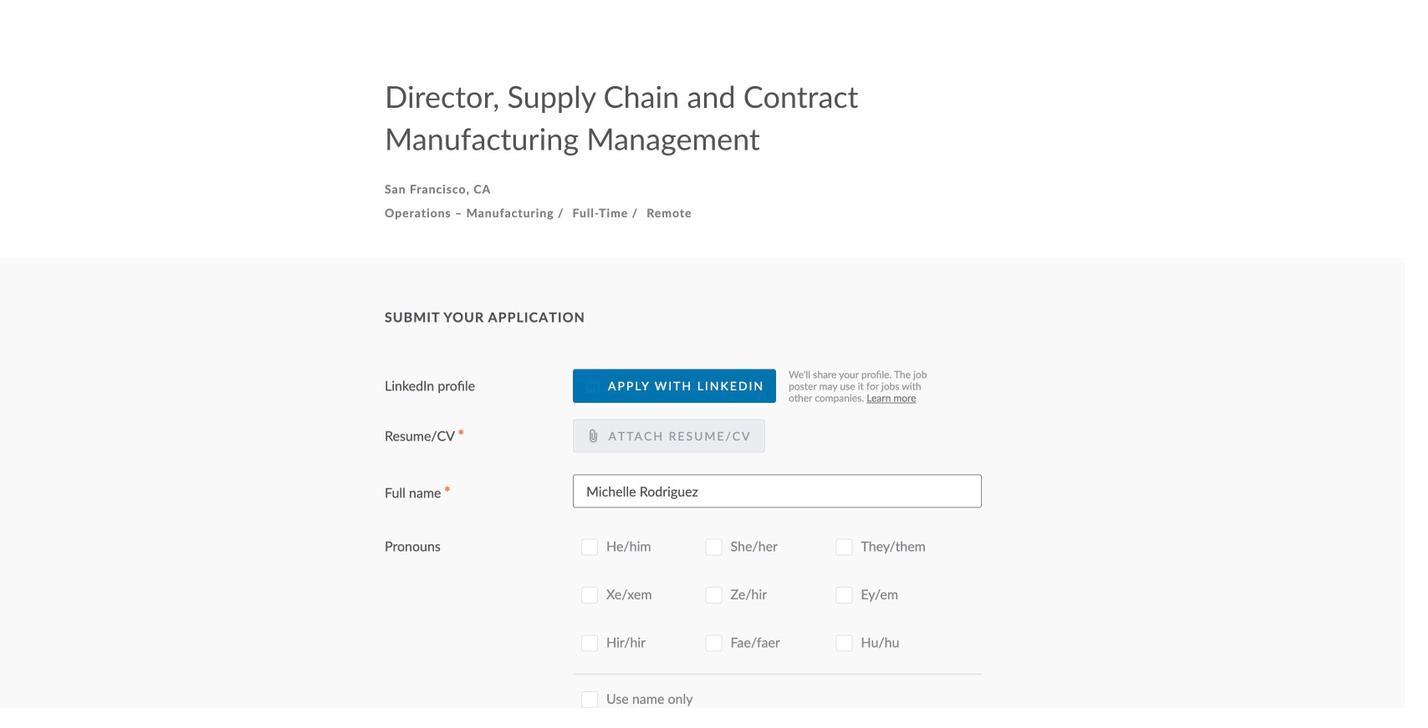 Task type: locate. For each thing, give the bounding box(es) containing it.
None checkbox
[[581, 587, 598, 604], [706, 587, 722, 604], [581, 692, 598, 708], [581, 587, 598, 604], [706, 587, 722, 604], [581, 692, 598, 708]]

None checkbox
[[581, 539, 598, 556], [706, 539, 722, 556], [836, 539, 853, 556], [836, 587, 853, 604], [581, 635, 598, 652], [706, 635, 722, 652], [836, 635, 853, 652], [581, 539, 598, 556], [706, 539, 722, 556], [836, 539, 853, 556], [836, 587, 853, 604], [581, 635, 598, 652], [706, 635, 722, 652], [836, 635, 853, 652]]

None text field
[[573, 475, 982, 508]]



Task type: describe. For each thing, give the bounding box(es) containing it.
paperclip image
[[586, 430, 600, 443]]



Task type: vqa. For each thing, say whether or not it's contained in the screenshot.
paperclip image at the left of the page
yes



